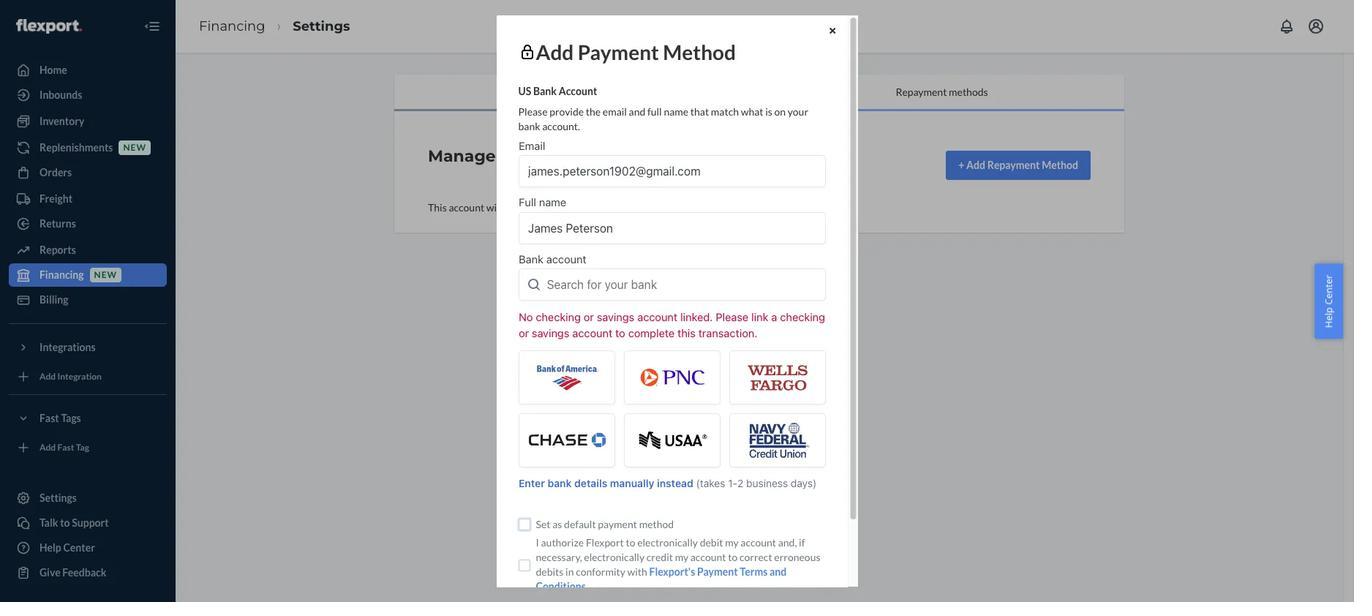 Task type: vqa. For each thing, say whether or not it's contained in the screenshot.
Payment within the Flexport's Payment Terms and Conditions
yes



Task type: describe. For each thing, give the bounding box(es) containing it.
center
[[1323, 275, 1336, 305]]

the
[[586, 105, 601, 118]]

terms
[[740, 566, 768, 578]]

0 horizontal spatial my
[[675, 551, 688, 564]]

full
[[647, 105, 662, 118]]

conditions
[[536, 580, 586, 593]]

account
[[559, 85, 597, 97]]

and inside flexport's payment terms and conditions
[[770, 566, 787, 578]]

if
[[799, 536, 805, 549]]

match
[[711, 105, 739, 118]]

method
[[639, 518, 674, 531]]

debits
[[536, 566, 563, 578]]

and,
[[778, 536, 797, 549]]

account.
[[542, 120, 580, 132]]

erroneous
[[774, 551, 820, 564]]

payment for method
[[578, 39, 659, 64]]

1 vertical spatial electronically
[[584, 551, 644, 564]]

0 vertical spatial account
[[740, 536, 776, 549]]

debit
[[700, 536, 723, 549]]

conformity
[[576, 566, 625, 578]]

i
[[536, 536, 539, 549]]

flexport
[[586, 536, 624, 549]]

on
[[774, 105, 786, 118]]

help center button
[[1315, 264, 1344, 339]]

your
[[788, 105, 808, 118]]

0 vertical spatial electronically
[[637, 536, 698, 549]]

name
[[664, 105, 688, 118]]

i authorize flexport to electronically debit my account and, if necessary, electronically credit my account to correct erroneous debits in conformity with
[[536, 536, 820, 578]]

please
[[518, 105, 547, 118]]

credit
[[646, 551, 673, 564]]

payment for terms
[[697, 566, 738, 578]]

0 vertical spatial to
[[626, 536, 635, 549]]

payment
[[598, 518, 637, 531]]

help
[[1323, 307, 1336, 328]]

necessary,
[[536, 551, 582, 564]]

in
[[565, 566, 574, 578]]

flexport's
[[649, 566, 695, 578]]

please provide the email and full name that match what is on your bank account.
[[518, 105, 808, 132]]

none checkbox inside add payment method dialog
[[518, 519, 530, 531]]

authorize
[[541, 536, 584, 549]]

add
[[536, 39, 574, 64]]

bank
[[518, 120, 540, 132]]



Task type: locate. For each thing, give the bounding box(es) containing it.
default
[[564, 518, 596, 531]]

and inside 'please provide the email and full name that match what is on your bank account.'
[[629, 105, 645, 118]]

method
[[663, 39, 736, 64]]

set
[[536, 518, 550, 531]]

account up correct
[[740, 536, 776, 549]]

provide
[[549, 105, 584, 118]]

and down erroneous
[[770, 566, 787, 578]]

flexport's payment terms and conditions
[[536, 566, 787, 593]]

payment
[[578, 39, 659, 64], [697, 566, 738, 578]]

that
[[690, 105, 709, 118]]

0 vertical spatial my
[[725, 536, 738, 549]]

and left 'full' at left top
[[629, 105, 645, 118]]

electronically down the flexport
[[584, 551, 644, 564]]

1 vertical spatial account
[[690, 551, 726, 564]]

0 vertical spatial and
[[629, 105, 645, 118]]

add payment method
[[536, 39, 736, 64]]

my right debit
[[725, 536, 738, 549]]

account
[[740, 536, 776, 549], [690, 551, 726, 564]]

1 vertical spatial and
[[770, 566, 787, 578]]

my
[[725, 536, 738, 549], [675, 551, 688, 564]]

email
[[603, 105, 627, 118]]

us
[[518, 85, 531, 97]]

account down debit
[[690, 551, 726, 564]]

as
[[552, 518, 562, 531]]

set as default payment method
[[536, 518, 674, 531]]

0 vertical spatial payment
[[578, 39, 659, 64]]

electronically up credit
[[637, 536, 698, 549]]

help center
[[1323, 275, 1336, 328]]

payment up account
[[578, 39, 659, 64]]

payment down debit
[[697, 566, 738, 578]]

electronically
[[637, 536, 698, 549], [584, 551, 644, 564]]

add payment method dialog
[[496, 15, 847, 602]]

us bank account
[[518, 85, 597, 97]]

correct
[[739, 551, 772, 564]]

0 horizontal spatial payment
[[578, 39, 659, 64]]

to down payment
[[626, 536, 635, 549]]

bank
[[533, 85, 557, 97]]

to left correct
[[728, 551, 737, 564]]

payment inside flexport's payment terms and conditions
[[697, 566, 738, 578]]

and
[[629, 105, 645, 118], [770, 566, 787, 578]]

1 horizontal spatial account
[[740, 536, 776, 549]]

close image
[[830, 26, 836, 35]]

None checkbox
[[518, 559, 530, 571]]

with
[[627, 566, 647, 578]]

what
[[741, 105, 763, 118]]

1 horizontal spatial to
[[728, 551, 737, 564]]

1 vertical spatial my
[[675, 551, 688, 564]]

none checkbox inside add payment method dialog
[[518, 559, 530, 571]]

flexport's payment terms and conditions link
[[536, 566, 787, 593]]

0 horizontal spatial and
[[629, 105, 645, 118]]

1 vertical spatial to
[[728, 551, 737, 564]]

1 horizontal spatial and
[[770, 566, 787, 578]]

1 horizontal spatial my
[[725, 536, 738, 549]]

1 horizontal spatial payment
[[697, 566, 738, 578]]

to
[[626, 536, 635, 549], [728, 551, 737, 564]]

1 vertical spatial payment
[[697, 566, 738, 578]]

None checkbox
[[518, 519, 530, 531]]

0 horizontal spatial account
[[690, 551, 726, 564]]

is
[[765, 105, 772, 118]]

0 horizontal spatial to
[[626, 536, 635, 549]]

my up flexport's
[[675, 551, 688, 564]]



